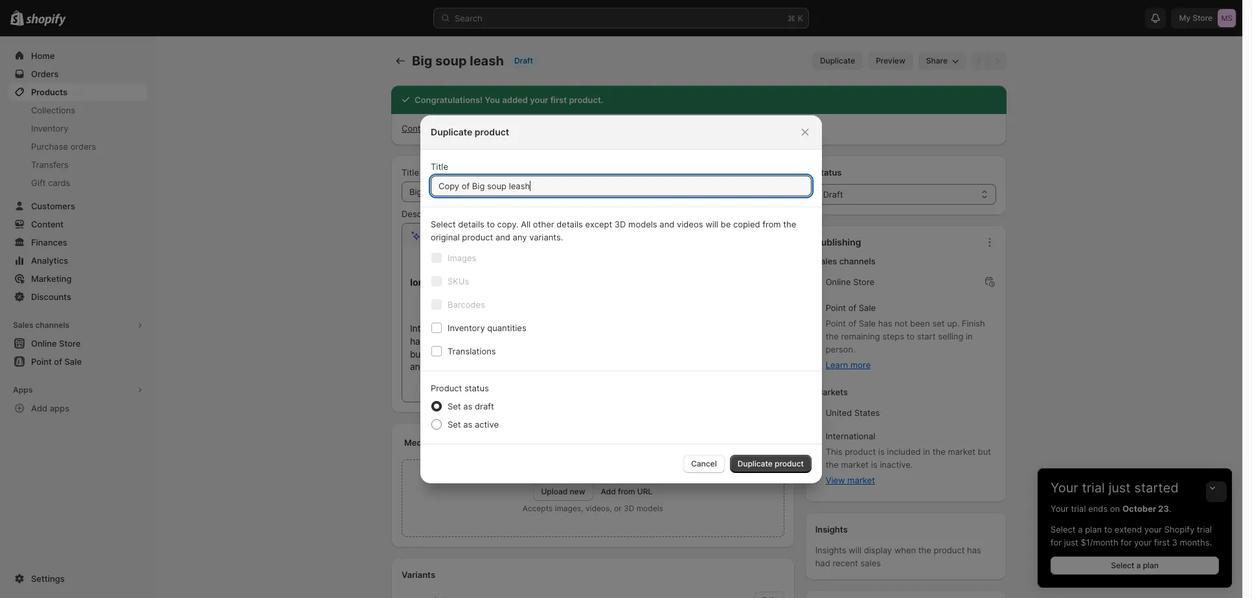 Task type: locate. For each thing, give the bounding box(es) containing it.
1 horizontal spatial in
[[966, 331, 973, 342]]

1 horizontal spatial sales channels
[[816, 256, 876, 266]]

draft down status
[[824, 189, 844, 200]]

2 vertical spatial to
[[1105, 524, 1113, 535]]

0 vertical spatial is
[[879, 447, 885, 457]]

of
[[849, 303, 857, 313], [849, 318, 857, 329]]

0 vertical spatial will
[[706, 219, 719, 229]]

title for select details to copy. all other details except 3d models and videos will be copied from the original product and any variants.
[[431, 161, 448, 171]]

set for set as active
[[448, 419, 461, 429]]

set as active
[[448, 419, 499, 429]]

sales channels
[[816, 256, 876, 266], [13, 320, 69, 330]]

0 vertical spatial draft
[[515, 56, 533, 65]]

of for point of sale has not been set up. finish the remaining steps to start selling in person. learn more
[[849, 318, 857, 329]]

the right from
[[784, 219, 797, 229]]

insights for insights will display when the product has had recent sales
[[816, 545, 847, 555]]

1 horizontal spatial has
[[968, 545, 982, 555]]

duplicate left preview
[[820, 56, 856, 65]]

ends
[[1089, 504, 1108, 514]]

0 horizontal spatial inventory
[[31, 123, 68, 134]]

your up your trial ends on october 23 .
[[1051, 480, 1079, 496]]

2 as from the top
[[464, 419, 473, 429]]

plan for select a plan to extend your shopify trial for just $1/month for your first 3 months.
[[1086, 524, 1103, 535]]

translations
[[448, 346, 496, 356]]

a for select a plan
[[1137, 561, 1142, 570]]

cards
[[48, 178, 70, 188]]

market right view at the right bottom of page
[[848, 475, 876, 485]]

set
[[933, 318, 945, 329]]

cancel
[[692, 459, 717, 468]]

the right when
[[919, 545, 932, 555]]

channels down discounts
[[35, 320, 69, 330]]

select
[[431, 219, 456, 229], [1051, 524, 1076, 535], [1112, 561, 1135, 570]]

of up remaining
[[849, 318, 857, 329]]

k
[[798, 13, 804, 23]]

0 horizontal spatial channels
[[35, 320, 69, 330]]

apps
[[50, 403, 69, 414]]

details right other
[[557, 219, 583, 229]]

1 horizontal spatial first
[[1155, 537, 1170, 548]]

channels up store
[[840, 256, 876, 266]]

0 vertical spatial 3d
[[615, 219, 626, 229]]

title up description on the top of the page
[[402, 167, 419, 178]]

1 horizontal spatial and
[[660, 219, 675, 229]]

of down online store
[[849, 303, 857, 313]]

your trial just started
[[1051, 480, 1179, 496]]

transfers
[[31, 159, 69, 170]]

is
[[879, 447, 885, 457], [871, 460, 878, 470]]

store
[[854, 277, 875, 287]]

sales channels button
[[8, 316, 148, 334]]

3d right or in the left of the page
[[624, 504, 635, 513]]

sales channels down discounts
[[13, 320, 69, 330]]

0 horizontal spatial just
[[1065, 537, 1079, 548]]

1 horizontal spatial just
[[1109, 480, 1131, 496]]

2 insights from the top
[[816, 545, 847, 555]]

sales channels down publishing
[[816, 256, 876, 266]]

2 point from the top
[[826, 318, 846, 329]]

as
[[464, 401, 473, 411], [464, 419, 473, 429]]

collections
[[31, 105, 75, 115]]

as for active
[[464, 419, 473, 429]]

online
[[826, 277, 851, 287]]

to up $1/month on the bottom of the page
[[1105, 524, 1113, 535]]

select a plan to extend your shopify trial for just $1/month for your first 3 months.
[[1051, 524, 1213, 548]]

a for select a plan to extend your shopify trial for just $1/month for your first 3 months.
[[1079, 524, 1083, 535]]

preview button
[[869, 52, 914, 70]]

to left copy. on the left
[[487, 219, 495, 229]]

3d
[[615, 219, 626, 229], [624, 504, 635, 513]]

transfers link
[[8, 156, 148, 174]]

status
[[465, 383, 489, 393]]

2 horizontal spatial to
[[1105, 524, 1113, 535]]

1 horizontal spatial inventory
[[448, 322, 485, 333]]

duplicate product dialog
[[0, 115, 1243, 483]]

0 horizontal spatial select
[[431, 219, 456, 229]]

just inside dropdown button
[[1109, 480, 1131, 496]]

trial
[[1083, 480, 1106, 496], [1072, 504, 1087, 514], [1198, 524, 1213, 535]]

1 horizontal spatial title
[[431, 161, 448, 171]]

for left $1/month on the bottom of the page
[[1051, 537, 1062, 548]]

1 vertical spatial is
[[871, 460, 878, 470]]

1 horizontal spatial details
[[557, 219, 583, 229]]

accepts
[[523, 504, 553, 513]]

point of sale
[[826, 303, 876, 313]]

a inside 'link'
[[1137, 561, 1142, 570]]

1 horizontal spatial to
[[907, 331, 915, 342]]

0 vertical spatial in
[[966, 331, 973, 342]]

0 vertical spatial select
[[431, 219, 456, 229]]

1 vertical spatial sales channels
[[13, 320, 69, 330]]

extend
[[1115, 524, 1143, 535]]

select inside 'link'
[[1112, 561, 1135, 570]]

0 vertical spatial models
[[629, 219, 658, 229]]

0 horizontal spatial a
[[1079, 524, 1083, 535]]

a down select a plan to extend your shopify trial for just $1/month for your first 3 months.
[[1137, 561, 1142, 570]]

select down select a plan to extend your shopify trial for just $1/month for your first 3 months.
[[1112, 561, 1135, 570]]

0 horizontal spatial title
[[402, 167, 419, 178]]

0 vertical spatial duplicate
[[820, 56, 856, 65]]

in
[[966, 331, 973, 342], [924, 447, 931, 457]]

started
[[1135, 480, 1179, 496]]

product
[[475, 126, 509, 137], [462, 232, 493, 242], [845, 447, 876, 457], [775, 459, 804, 468], [934, 545, 965, 555]]

select up the original
[[431, 219, 456, 229]]

0 vertical spatial sales channels
[[816, 256, 876, 266]]

0 vertical spatial a
[[1079, 524, 1083, 535]]

search
[[455, 13, 483, 23]]

insights inside insights will display when the product has had recent sales
[[816, 545, 847, 555]]

in inside point of sale has not been set up. finish the remaining steps to start selling in person. learn more
[[966, 331, 973, 342]]

product
[[431, 383, 462, 393]]

select inside select details to copy. all other details except 3d models and videos will be copied from the original product and any variants.
[[431, 219, 456, 229]]

select for select a plan to extend your shopify trial for just $1/month for your first 3 months.
[[1051, 524, 1076, 535]]

1 vertical spatial draft
[[824, 189, 844, 200]]

sale for point of sale has not been set up. finish the remaining steps to start selling in person. learn more
[[859, 318, 876, 329]]

will
[[706, 219, 719, 229], [849, 545, 862, 555]]

0 vertical spatial point
[[826, 303, 846, 313]]

recent
[[833, 558, 859, 568]]

trial inside dropdown button
[[1083, 480, 1106, 496]]

0 horizontal spatial will
[[706, 219, 719, 229]]

market left but
[[948, 447, 976, 457]]

included
[[887, 447, 921, 457]]

has inside insights will display when the product has had recent sales
[[968, 545, 982, 555]]

point for point of sale has not been set up. finish the remaining steps to start selling in person. learn more
[[826, 318, 846, 329]]

has
[[879, 318, 893, 329], [968, 545, 982, 555]]

1 set from the top
[[448, 401, 461, 411]]

1 point from the top
[[826, 303, 846, 313]]

your for your trial just started
[[1051, 480, 1079, 496]]

title down setting
[[431, 161, 448, 171]]

1 vertical spatial has
[[968, 545, 982, 555]]

point
[[826, 303, 846, 313], [826, 318, 846, 329]]

0 vertical spatial duplicate product
[[431, 126, 509, 137]]

0 vertical spatial your
[[1051, 480, 1079, 496]]

2 vertical spatial duplicate
[[738, 459, 773, 468]]

sale up remaining
[[859, 318, 876, 329]]

the up person.
[[826, 331, 839, 342]]

insights will display when the product has had recent sales
[[816, 545, 982, 568]]

of inside point of sale has not been set up. finish the remaining steps to start selling in person. learn more
[[849, 318, 857, 329]]

1 for from the left
[[1051, 537, 1062, 548]]

0 horizontal spatial is
[[871, 460, 878, 470]]

just left $1/month on the bottom of the page
[[1065, 537, 1079, 548]]

1 vertical spatial insights
[[816, 545, 847, 555]]

trial left ends
[[1072, 504, 1087, 514]]

3d right except
[[615, 219, 626, 229]]

0 vertical spatial set
[[448, 401, 461, 411]]

you
[[485, 95, 500, 105]]

trial inside select a plan to extend your shopify trial for just $1/month for your first 3 months.
[[1198, 524, 1213, 535]]

for
[[1051, 537, 1062, 548], [1121, 537, 1132, 548]]

in down finish
[[966, 331, 973, 342]]

0 horizontal spatial and
[[496, 232, 511, 242]]

1 vertical spatial will
[[849, 545, 862, 555]]

shopify image
[[26, 13, 66, 26]]

2 sale from the top
[[859, 318, 876, 329]]

setting
[[440, 123, 468, 134]]

1 vertical spatial in
[[924, 447, 931, 457]]

select down your trial ends on october 23 .
[[1051, 524, 1076, 535]]

is up inactive. on the right bottom
[[879, 447, 885, 457]]

plan inside select a plan 'link'
[[1144, 561, 1159, 570]]

select for select a plan
[[1112, 561, 1135, 570]]

1 vertical spatial select
[[1051, 524, 1076, 535]]

2 for from the left
[[1121, 537, 1132, 548]]

0 horizontal spatial draft
[[515, 56, 533, 65]]

2 of from the top
[[849, 318, 857, 329]]

1 horizontal spatial channels
[[840, 256, 876, 266]]

0 horizontal spatial for
[[1051, 537, 1062, 548]]

point for point of sale
[[826, 303, 846, 313]]

details up the original
[[458, 219, 485, 229]]

inventory inside duplicate product 'dialog'
[[448, 322, 485, 333]]

draft right leash
[[515, 56, 533, 65]]

1 as from the top
[[464, 401, 473, 411]]

your inside dropdown button
[[1051, 480, 1079, 496]]

just up on
[[1109, 480, 1131, 496]]

your down extend
[[1135, 537, 1152, 548]]

insights for insights
[[816, 524, 848, 535]]

congratulations!
[[415, 95, 483, 105]]

the down this
[[826, 460, 839, 470]]

1 vertical spatial sale
[[859, 318, 876, 329]]

sale for point of sale
[[859, 303, 876, 313]]

set down set as draft
[[448, 419, 461, 429]]

your
[[530, 95, 549, 105], [482, 123, 500, 134], [1145, 524, 1163, 535], [1135, 537, 1152, 548]]

product inside select details to copy. all other details except 3d models and videos will be copied from the original product and any variants.
[[462, 232, 493, 242]]

is left inactive. on the right bottom
[[871, 460, 878, 470]]

set as draft
[[448, 401, 494, 411]]

trial for ends
[[1072, 504, 1087, 514]]

images
[[448, 252, 477, 263]]

1 vertical spatial as
[[464, 419, 473, 429]]

on
[[1111, 504, 1121, 514]]

a up $1/month on the bottom of the page
[[1079, 524, 1083, 535]]

your left ends
[[1051, 504, 1069, 514]]

select inside select a plan to extend your shopify trial for just $1/month for your first 3 months.
[[1051, 524, 1076, 535]]

plan up $1/month on the bottom of the page
[[1086, 524, 1103, 535]]

2 horizontal spatial duplicate
[[820, 56, 856, 65]]

duplicate product
[[431, 126, 509, 137], [738, 459, 804, 468]]

0 horizontal spatial in
[[924, 447, 931, 457]]

and down copy. on the left
[[496, 232, 511, 242]]

1 horizontal spatial for
[[1121, 537, 1132, 548]]

to left "start"
[[907, 331, 915, 342]]

plan down select a plan to extend your shopify trial for just $1/month for your first 3 months.
[[1144, 561, 1159, 570]]

will up recent
[[849, 545, 862, 555]]

2 your from the top
[[1051, 504, 1069, 514]]

0 vertical spatial inventory
[[31, 123, 68, 134]]

inventory inside inventory link
[[31, 123, 68, 134]]

1 details from the left
[[458, 219, 485, 229]]

to inside select details to copy. all other details except 3d models and videos will be copied from the original product and any variants.
[[487, 219, 495, 229]]

draft
[[515, 56, 533, 65], [824, 189, 844, 200]]

duplicate right the cancel
[[738, 459, 773, 468]]

1 sale from the top
[[859, 303, 876, 313]]

active
[[475, 419, 499, 429]]

title inside duplicate product 'dialog'
[[431, 161, 448, 171]]

will left be
[[706, 219, 719, 229]]

inventory for inventory
[[31, 123, 68, 134]]

your trial just started button
[[1038, 469, 1233, 496]]

0 horizontal spatial has
[[879, 318, 893, 329]]

discounts link
[[8, 288, 148, 306]]

0 horizontal spatial details
[[458, 219, 485, 229]]

1 horizontal spatial plan
[[1144, 561, 1159, 570]]

inventory
[[31, 123, 68, 134], [448, 322, 485, 333]]

sales channels inside button
[[13, 320, 69, 330]]

learn more link
[[826, 360, 871, 370]]

1 vertical spatial channels
[[35, 320, 69, 330]]

product.
[[569, 95, 604, 105]]

trial up months.
[[1198, 524, 1213, 535]]

0 vertical spatial plan
[[1086, 524, 1103, 535]]

inventory down barcodes on the left of page
[[448, 322, 485, 333]]

up
[[470, 123, 480, 134]]

had
[[816, 558, 831, 568]]

1 vertical spatial of
[[849, 318, 857, 329]]

the inside select details to copy. all other details except 3d models and videos will be copied from the original product and any variants.
[[784, 219, 797, 229]]

1 vertical spatial sales
[[13, 320, 33, 330]]

2 horizontal spatial select
[[1112, 561, 1135, 570]]

0 vertical spatial has
[[879, 318, 893, 329]]

1 vertical spatial your
[[1051, 504, 1069, 514]]

preview
[[876, 56, 906, 65]]

set down 'product status'
[[448, 401, 461, 411]]

1 horizontal spatial select
[[1051, 524, 1076, 535]]

status
[[816, 167, 842, 178]]

point down point of sale
[[826, 318, 846, 329]]

duplicate down congratulations!
[[431, 126, 473, 137]]

leash
[[470, 53, 504, 69]]

1 vertical spatial trial
[[1072, 504, 1087, 514]]

0 vertical spatial sale
[[859, 303, 876, 313]]

orders
[[70, 141, 96, 152]]

1 vertical spatial plan
[[1144, 561, 1159, 570]]

sales down publishing
[[816, 256, 838, 266]]

select a plan link
[[1051, 557, 1220, 575]]

inventory up purchase at the left top of page
[[31, 123, 68, 134]]

for down extend
[[1121, 537, 1132, 548]]

trial up ends
[[1083, 480, 1106, 496]]

0 horizontal spatial sales
[[13, 320, 33, 330]]

point inside point of sale has not been set up. finish the remaining steps to start selling in person. learn more
[[826, 318, 846, 329]]

0 vertical spatial of
[[849, 303, 857, 313]]

0 vertical spatial to
[[487, 219, 495, 229]]

0 vertical spatial first
[[551, 95, 567, 105]]

2 vertical spatial select
[[1112, 561, 1135, 570]]

to inside point of sale has not been set up. finish the remaining steps to start selling in person. learn more
[[907, 331, 915, 342]]

plan for select a plan
[[1144, 561, 1159, 570]]

1 vertical spatial first
[[1155, 537, 1170, 548]]

1 horizontal spatial a
[[1137, 561, 1142, 570]]

1 vertical spatial point
[[826, 318, 846, 329]]

models down title text field
[[629, 219, 658, 229]]

first inside select a plan to extend your shopify trial for just $1/month for your first 3 months.
[[1155, 537, 1170, 548]]

sales down discounts
[[13, 320, 33, 330]]

sale inside point of sale has not been set up. finish the remaining steps to start selling in person. learn more
[[859, 318, 876, 329]]

and left videos
[[660, 219, 675, 229]]

0 horizontal spatial plan
[[1086, 524, 1103, 535]]

1 of from the top
[[849, 303, 857, 313]]

gift cards
[[31, 178, 70, 188]]

market up view market link
[[842, 460, 869, 470]]

collections link
[[8, 101, 148, 119]]

1 horizontal spatial duplicate product
[[738, 459, 804, 468]]

2 set from the top
[[448, 419, 461, 429]]

to
[[487, 219, 495, 229], [907, 331, 915, 342], [1105, 524, 1113, 535]]

1 vertical spatial and
[[496, 232, 511, 242]]

remaining
[[842, 331, 881, 342]]

duplicate button
[[813, 52, 863, 70]]

1 vertical spatial duplicate product
[[738, 459, 804, 468]]

1 vertical spatial a
[[1137, 561, 1142, 570]]

set for set as draft
[[448, 401, 461, 411]]

as down set as draft
[[464, 419, 473, 429]]

1 horizontal spatial draft
[[824, 189, 844, 200]]

add apps button
[[8, 399, 148, 417]]

1 vertical spatial set
[[448, 419, 461, 429]]

a inside select a plan to extend your shopify trial for just $1/month for your first 3 months.
[[1079, 524, 1083, 535]]

draft for big soup leash
[[515, 56, 533, 65]]

1 vertical spatial inventory
[[448, 322, 485, 333]]

this
[[826, 447, 843, 457]]

publishing
[[816, 237, 862, 248]]

your trial just started element
[[1038, 502, 1233, 588]]

1 your from the top
[[1051, 480, 1079, 496]]

0 horizontal spatial to
[[487, 219, 495, 229]]

set
[[448, 401, 461, 411], [448, 419, 461, 429]]

sales
[[816, 256, 838, 266], [13, 320, 33, 330]]

1 horizontal spatial will
[[849, 545, 862, 555]]

3d inside select details to copy. all other details except 3d models and videos will be copied from the original product and any variants.
[[615, 219, 626, 229]]

sale down store
[[859, 303, 876, 313]]

0 vertical spatial as
[[464, 401, 473, 411]]

1 horizontal spatial duplicate
[[738, 459, 773, 468]]

variants
[[402, 570, 436, 580]]

continue setting up your store. link
[[402, 123, 525, 134]]

1 insights from the top
[[816, 524, 848, 535]]

in right included
[[924, 447, 931, 457]]

first left 3
[[1155, 537, 1170, 548]]

products
[[31, 87, 67, 97]]

of for point of sale
[[849, 303, 857, 313]]

point down online
[[826, 303, 846, 313]]

1 vertical spatial duplicate
[[431, 126, 473, 137]]

plan inside select a plan to extend your shopify trial for just $1/month for your first 3 months.
[[1086, 524, 1103, 535]]

0 horizontal spatial sales channels
[[13, 320, 69, 330]]

except
[[586, 219, 613, 229]]

first left product.
[[551, 95, 567, 105]]

1 vertical spatial to
[[907, 331, 915, 342]]

as left draft
[[464, 401, 473, 411]]

models right or in the left of the page
[[637, 504, 664, 513]]

details
[[458, 219, 485, 229], [557, 219, 583, 229]]



Task type: describe. For each thing, give the bounding box(es) containing it.
videos
[[677, 219, 704, 229]]

description
[[402, 209, 447, 219]]

products link
[[8, 83, 148, 101]]

23
[[1159, 504, 1170, 514]]

continue
[[402, 123, 438, 134]]

new
[[570, 487, 586, 496]]

channels inside button
[[35, 320, 69, 330]]

home link
[[8, 47, 148, 65]]

your right added in the left of the page
[[530, 95, 549, 105]]

1 horizontal spatial is
[[879, 447, 885, 457]]

⌘
[[788, 13, 796, 23]]

1 vertical spatial market
[[842, 460, 869, 470]]

upload new button
[[534, 483, 593, 501]]

this product is included in the market but the market is inactive. view market
[[826, 447, 992, 485]]

original
[[431, 232, 460, 242]]

purchase
[[31, 141, 68, 152]]

inventory for inventory quantities
[[448, 322, 485, 333]]

quantities
[[488, 322, 527, 333]]

gift
[[31, 178, 46, 188]]

1 horizontal spatial sales
[[816, 256, 838, 266]]

learn
[[826, 360, 849, 370]]

selling
[[939, 331, 964, 342]]

the inside point of sale has not been set up. finish the remaining steps to start selling in person. learn more
[[826, 331, 839, 342]]

title for description
[[402, 167, 419, 178]]

view
[[826, 475, 846, 485]]

october
[[1123, 504, 1157, 514]]

be
[[721, 219, 731, 229]]

as for draft
[[464, 401, 473, 411]]

soup
[[436, 53, 467, 69]]

skus
[[448, 276, 469, 286]]

sales inside button
[[13, 320, 33, 330]]

steps
[[883, 331, 905, 342]]

big
[[412, 53, 433, 69]]

0 vertical spatial market
[[948, 447, 976, 457]]

trial for just
[[1083, 480, 1106, 496]]

view market link
[[826, 474, 876, 487]]

duplicate product inside "button"
[[738, 459, 804, 468]]

your trial ends on october 23 .
[[1051, 504, 1172, 514]]

1 vertical spatial 3d
[[624, 504, 635, 513]]

united states
[[826, 408, 880, 418]]

purchase orders
[[31, 141, 96, 152]]

2 details from the left
[[557, 219, 583, 229]]

months.
[[1181, 537, 1213, 548]]

duplicate product button
[[730, 455, 812, 473]]

copy.
[[497, 219, 519, 229]]

home
[[31, 51, 55, 61]]

$1/month
[[1081, 537, 1119, 548]]

continue setting up your store.
[[402, 123, 525, 134]]

variants.
[[530, 232, 563, 242]]

other
[[533, 219, 555, 229]]

store.
[[502, 123, 525, 134]]

the right included
[[933, 447, 946, 457]]

select a plan
[[1112, 561, 1159, 570]]

will inside select details to copy. all other details except 3d models and videos will be copied from the original product and any variants.
[[706, 219, 719, 229]]

inventory quantities
[[448, 322, 527, 333]]

not
[[895, 318, 908, 329]]

Title text field
[[431, 175, 812, 196]]

duplicate inside button
[[820, 56, 856, 65]]

your down 23
[[1145, 524, 1163, 535]]

your right up
[[482, 123, 500, 134]]

states
[[855, 408, 880, 418]]

from
[[763, 219, 781, 229]]

1 vertical spatial models
[[637, 504, 664, 513]]

the inside insights will display when the product has had recent sales
[[919, 545, 932, 555]]

more
[[851, 360, 871, 370]]

product status
[[431, 383, 489, 393]]

product inside insights will display when the product has had recent sales
[[934, 545, 965, 555]]

but
[[978, 447, 992, 457]]

your for your trial ends on october 23 .
[[1051, 504, 1069, 514]]

added
[[502, 95, 528, 105]]

2 vertical spatial market
[[848, 475, 876, 485]]

sales
[[861, 558, 881, 568]]

cancel button
[[684, 455, 725, 473]]

0 horizontal spatial duplicate
[[431, 126, 473, 137]]

online store
[[826, 277, 875, 287]]

settings link
[[8, 570, 148, 588]]

0 horizontal spatial first
[[551, 95, 567, 105]]

0 vertical spatial and
[[660, 219, 675, 229]]

draft
[[475, 401, 494, 411]]

0 horizontal spatial duplicate product
[[431, 126, 509, 137]]

person.
[[826, 344, 856, 355]]

apps button
[[8, 381, 148, 399]]

any
[[513, 232, 527, 242]]

in inside this product is included in the market but the market is inactive. view market
[[924, 447, 931, 457]]

big soup leash
[[412, 53, 504, 69]]

draft for status
[[824, 189, 844, 200]]

models inside select details to copy. all other details except 3d models and videos will be copied from the original product and any variants.
[[629, 219, 658, 229]]

product inside "button"
[[775, 459, 804, 468]]

accepts images, videos, or 3d models
[[523, 504, 664, 513]]

⌘ k
[[788, 13, 804, 23]]

duplicate inside "button"
[[738, 459, 773, 468]]

inventory link
[[8, 119, 148, 137]]

markets
[[816, 387, 848, 397]]

select for select details to copy. all other details except 3d models and videos will be copied from the original product and any variants.
[[431, 219, 456, 229]]

upload new
[[541, 487, 586, 496]]

product inside this product is included in the market but the market is inactive. view market
[[845, 447, 876, 457]]

shopify
[[1165, 524, 1195, 535]]

just inside select a plan to extend your shopify trial for just $1/month for your first 3 months.
[[1065, 537, 1079, 548]]

or
[[614, 504, 622, 513]]

barcodes
[[448, 299, 485, 309]]

discounts
[[31, 292, 71, 302]]

add apps
[[31, 403, 69, 414]]

been
[[911, 318, 931, 329]]

has inside point of sale has not been set up. finish the remaining steps to start selling in person. learn more
[[879, 318, 893, 329]]

start
[[918, 331, 936, 342]]

to inside select a plan to extend your shopify trial for just $1/month for your first 3 months.
[[1105, 524, 1113, 535]]

settings
[[31, 574, 65, 584]]

upload
[[541, 487, 568, 496]]

will inside insights will display when the product has had recent sales
[[849, 545, 862, 555]]

united
[[826, 408, 852, 418]]

inactive.
[[880, 460, 913, 470]]



Task type: vqa. For each thing, say whether or not it's contained in the screenshot.
By
no



